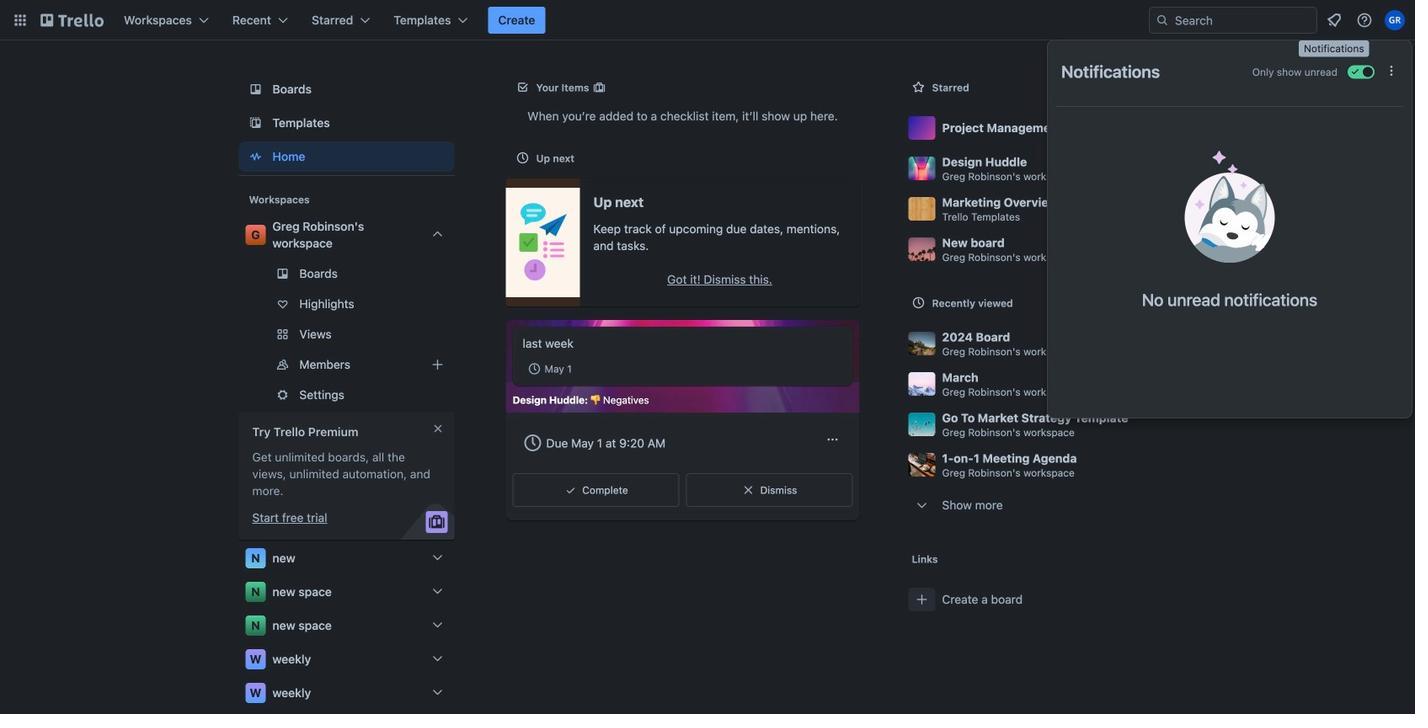 Task type: locate. For each thing, give the bounding box(es) containing it.
taco image
[[1185, 151, 1275, 263]]

Search field
[[1169, 8, 1317, 32]]

tooltip
[[1299, 40, 1370, 57]]

open information menu image
[[1357, 12, 1373, 29]]

home image
[[246, 147, 266, 167]]

greg robinson (gregrobinson96) image
[[1385, 10, 1405, 30]]

click to star go to market strategy template. it will show up at the top of your boards list. image
[[1161, 416, 1178, 433]]

template board image
[[246, 113, 266, 133]]

primary element
[[0, 0, 1415, 40]]



Task type: describe. For each thing, give the bounding box(es) containing it.
add image
[[428, 355, 448, 375]]

back to home image
[[40, 7, 104, 34]]

board image
[[246, 79, 266, 99]]

0 notifications image
[[1324, 10, 1345, 30]]

search image
[[1156, 13, 1169, 27]]



Task type: vqa. For each thing, say whether or not it's contained in the screenshot.
to within the 'Integrations Connect The Apps Your Team Already Uses Into Your Trello Workflow Or Add A Power-Up To Fine-Tune Your Specific Needs.'
no



